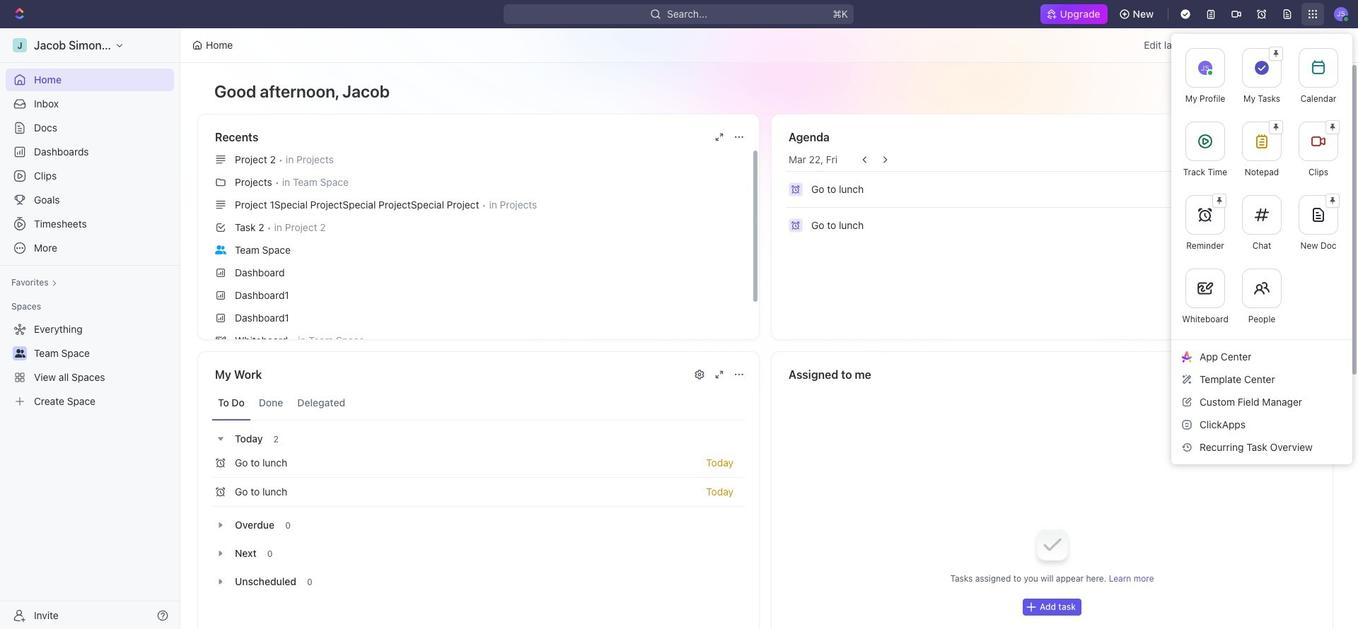 Task type: describe. For each thing, give the bounding box(es) containing it.
user group image
[[215, 245, 226, 255]]



Task type: locate. For each thing, give the bounding box(es) containing it.
tree inside the sidebar navigation
[[6, 318, 174, 413]]

sidebar navigation
[[0, 28, 180, 630]]

tree
[[6, 318, 174, 413]]

tab list
[[212, 386, 745, 421]]



Task type: vqa. For each thing, say whether or not it's contained in the screenshot.
sidebar navigation
yes



